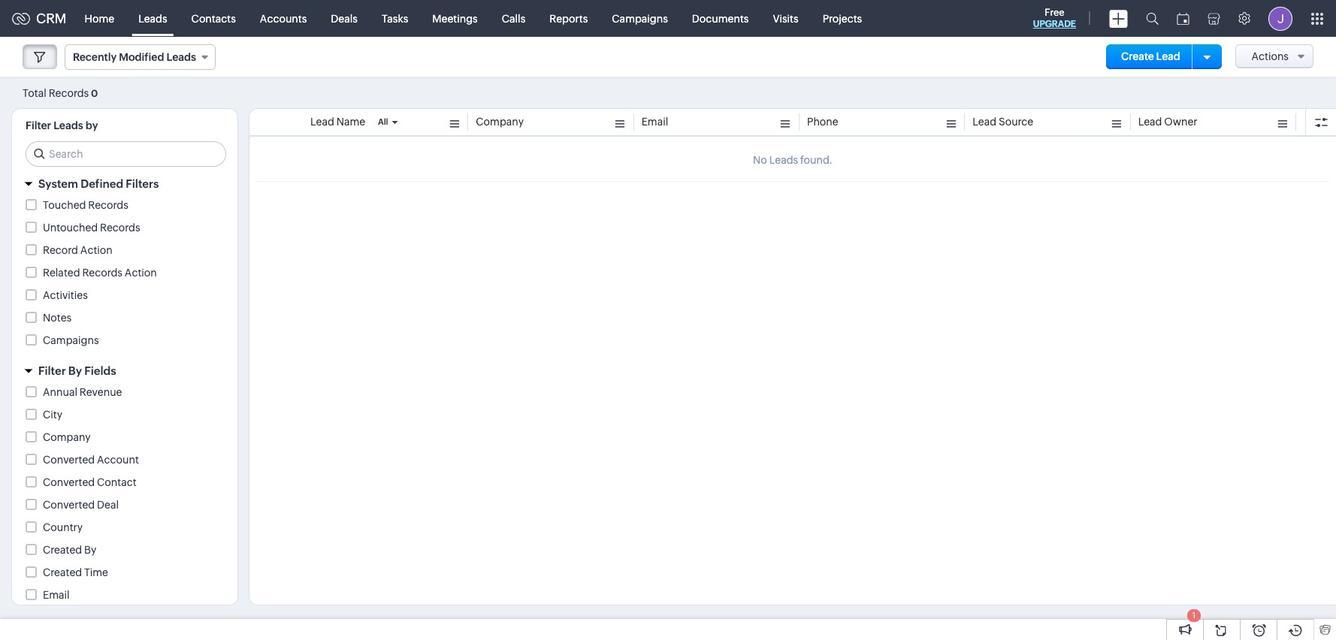 Task type: vqa. For each thing, say whether or not it's contained in the screenshot.
CRM
yes



Task type: locate. For each thing, give the bounding box(es) containing it.
campaigns down notes
[[43, 335, 99, 347]]

action up 'related records action'
[[80, 244, 113, 256]]

0 vertical spatial action
[[80, 244, 113, 256]]

converted up converted deal
[[43, 477, 95, 489]]

1 vertical spatial by
[[84, 544, 96, 556]]

leads up "modified" at the top of the page
[[138, 12, 167, 24]]

filter for filter by fields
[[38, 365, 66, 377]]

0 horizontal spatial by
[[68, 365, 82, 377]]

fields
[[84, 365, 116, 377]]

name
[[337, 116, 366, 128]]

converted up converted contact
[[43, 454, 95, 466]]

0 vertical spatial by
[[68, 365, 82, 377]]

created
[[43, 544, 82, 556], [43, 567, 82, 579]]

2 created from the top
[[43, 567, 82, 579]]

lead right create on the top right of page
[[1157, 50, 1181, 62]]

by up the annual revenue
[[68, 365, 82, 377]]

filter by fields
[[38, 365, 116, 377]]

0 vertical spatial converted
[[43, 454, 95, 466]]

1 vertical spatial campaigns
[[43, 335, 99, 347]]

filter down the total in the left of the page
[[26, 120, 51, 132]]

lead
[[1157, 50, 1181, 62], [311, 116, 335, 128], [973, 116, 997, 128], [1139, 116, 1163, 128]]

lead left source
[[973, 116, 997, 128]]

by inside dropdown button
[[68, 365, 82, 377]]

1 horizontal spatial by
[[84, 544, 96, 556]]

lead left name
[[311, 116, 335, 128]]

0 vertical spatial filter
[[26, 120, 51, 132]]

filter inside dropdown button
[[38, 365, 66, 377]]

campaigns
[[612, 12, 668, 24], [43, 335, 99, 347]]

converted
[[43, 454, 95, 466], [43, 477, 95, 489], [43, 499, 95, 511]]

contacts link
[[179, 0, 248, 36]]

source
[[999, 116, 1034, 128]]

converted account
[[43, 454, 139, 466]]

filter
[[26, 120, 51, 132], [38, 365, 66, 377]]

0 vertical spatial campaigns
[[612, 12, 668, 24]]

all
[[378, 117, 388, 126]]

untouched
[[43, 222, 98, 234]]

created by
[[43, 544, 96, 556]]

1 created from the top
[[43, 544, 82, 556]]

reports link
[[538, 0, 600, 36]]

converted for converted contact
[[43, 477, 95, 489]]

leads left by
[[54, 120, 83, 132]]

2 converted from the top
[[43, 477, 95, 489]]

home link
[[73, 0, 126, 36]]

filter up annual
[[38, 365, 66, 377]]

calls link
[[490, 0, 538, 36]]

created down country
[[43, 544, 82, 556]]

record action
[[43, 244, 113, 256]]

create menu image
[[1110, 9, 1129, 27]]

0 vertical spatial email
[[642, 116, 669, 128]]

record
[[43, 244, 78, 256]]

search image
[[1147, 12, 1160, 25]]

created down created by
[[43, 567, 82, 579]]

filter leads by
[[26, 120, 98, 132]]

1
[[1193, 611, 1197, 620]]

calendar image
[[1178, 12, 1190, 24]]

Search text field
[[26, 142, 226, 166]]

by for filter
[[68, 365, 82, 377]]

1 converted from the top
[[43, 454, 95, 466]]

crm
[[36, 11, 67, 26]]

1 vertical spatial created
[[43, 567, 82, 579]]

campaigns right reports link
[[612, 12, 668, 24]]

home
[[85, 12, 114, 24]]

upgrade
[[1034, 19, 1077, 29]]

records
[[49, 87, 89, 99], [88, 199, 128, 211], [100, 222, 140, 234], [82, 267, 123, 279]]

annual
[[43, 387, 77, 399]]

lead left owner
[[1139, 116, 1163, 128]]

1 vertical spatial converted
[[43, 477, 95, 489]]

1 horizontal spatial company
[[476, 116, 524, 128]]

free
[[1045, 7, 1065, 18]]

records down touched records
[[100, 222, 140, 234]]

leads right "modified" at the top of the page
[[167, 51, 196, 63]]

records left 0
[[49, 87, 89, 99]]

1 horizontal spatial campaigns
[[612, 12, 668, 24]]

filter by fields button
[[12, 358, 238, 384]]

system
[[38, 177, 78, 190]]

free upgrade
[[1034, 7, 1077, 29]]

projects link
[[811, 0, 875, 36]]

by
[[68, 365, 82, 377], [84, 544, 96, 556]]

revenue
[[80, 387, 122, 399]]

0 horizontal spatial email
[[43, 590, 70, 602]]

records down defined
[[88, 199, 128, 211]]

converted up country
[[43, 499, 95, 511]]

lead for lead owner
[[1139, 116, 1163, 128]]

records down record action
[[82, 267, 123, 279]]

email
[[642, 116, 669, 128], [43, 590, 70, 602]]

by for created
[[84, 544, 96, 556]]

0 vertical spatial created
[[43, 544, 82, 556]]

1 vertical spatial filter
[[38, 365, 66, 377]]

created for created by
[[43, 544, 82, 556]]

3 converted from the top
[[43, 499, 95, 511]]

meetings link
[[421, 0, 490, 36]]

lead source
[[973, 116, 1034, 128]]

touched
[[43, 199, 86, 211]]

converted deal
[[43, 499, 119, 511]]

0 horizontal spatial company
[[43, 432, 91, 444]]

accounts link
[[248, 0, 319, 36]]

company
[[476, 116, 524, 128], [43, 432, 91, 444]]

calls
[[502, 12, 526, 24]]

meetings
[[433, 12, 478, 24]]

lead for lead name
[[311, 116, 335, 128]]

0
[[91, 88, 98, 99]]

leads
[[138, 12, 167, 24], [167, 51, 196, 63], [54, 120, 83, 132]]

action down untouched records
[[125, 267, 157, 279]]

1 vertical spatial company
[[43, 432, 91, 444]]

by up time
[[84, 544, 96, 556]]

2 vertical spatial converted
[[43, 499, 95, 511]]

1 vertical spatial leads
[[167, 51, 196, 63]]

converted for converted account
[[43, 454, 95, 466]]

1 vertical spatial action
[[125, 267, 157, 279]]

city
[[43, 409, 62, 421]]

action
[[80, 244, 113, 256], [125, 267, 157, 279]]



Task type: describe. For each thing, give the bounding box(es) containing it.
search element
[[1138, 0, 1169, 37]]

0 horizontal spatial action
[[80, 244, 113, 256]]

0 vertical spatial leads
[[138, 12, 167, 24]]

account
[[97, 454, 139, 466]]

recently
[[73, 51, 117, 63]]

reports
[[550, 12, 588, 24]]

created time
[[43, 567, 108, 579]]

deals link
[[319, 0, 370, 36]]

2 vertical spatial leads
[[54, 120, 83, 132]]

leads inside field
[[167, 51, 196, 63]]

total records 0
[[23, 87, 98, 99]]

Recently Modified Leads field
[[65, 44, 216, 70]]

actions
[[1252, 50, 1290, 62]]

campaigns link
[[600, 0, 680, 36]]

1 horizontal spatial action
[[125, 267, 157, 279]]

leads link
[[126, 0, 179, 36]]

notes
[[43, 312, 72, 324]]

activities
[[43, 290, 88, 302]]

records for total
[[49, 87, 89, 99]]

records for related
[[82, 267, 123, 279]]

recently modified leads
[[73, 51, 196, 63]]

filter for filter leads by
[[26, 120, 51, 132]]

create menu element
[[1101, 0, 1138, 36]]

projects
[[823, 12, 863, 24]]

logo image
[[12, 12, 30, 24]]

lead name
[[311, 116, 366, 128]]

system defined filters button
[[12, 171, 238, 197]]

documents
[[692, 12, 749, 24]]

0 vertical spatial company
[[476, 116, 524, 128]]

tasks link
[[370, 0, 421, 36]]

converted for converted deal
[[43, 499, 95, 511]]

records for touched
[[88, 199, 128, 211]]

contacts
[[191, 12, 236, 24]]

owner
[[1165, 116, 1198, 128]]

lead owner
[[1139, 116, 1198, 128]]

1 vertical spatial email
[[43, 590, 70, 602]]

accounts
[[260, 12, 307, 24]]

filters
[[126, 177, 159, 190]]

profile element
[[1260, 0, 1302, 36]]

phone
[[808, 116, 839, 128]]

create lead button
[[1107, 44, 1196, 69]]

related
[[43, 267, 80, 279]]

time
[[84, 567, 108, 579]]

create
[[1122, 50, 1155, 62]]

visits
[[773, 12, 799, 24]]

created for created time
[[43, 567, 82, 579]]

lead for lead source
[[973, 116, 997, 128]]

system defined filters
[[38, 177, 159, 190]]

by
[[86, 120, 98, 132]]

deals
[[331, 12, 358, 24]]

campaigns inside campaigns link
[[612, 12, 668, 24]]

touched records
[[43, 199, 128, 211]]

deal
[[97, 499, 119, 511]]

crm link
[[12, 11, 67, 26]]

defined
[[81, 177, 123, 190]]

documents link
[[680, 0, 761, 36]]

country
[[43, 522, 83, 534]]

profile image
[[1269, 6, 1293, 30]]

converted contact
[[43, 477, 137, 489]]

total
[[23, 87, 46, 99]]

1 horizontal spatial email
[[642, 116, 669, 128]]

0 horizontal spatial campaigns
[[43, 335, 99, 347]]

annual revenue
[[43, 387, 122, 399]]

create lead
[[1122, 50, 1181, 62]]

records for untouched
[[100, 222, 140, 234]]

related records action
[[43, 267, 157, 279]]

tasks
[[382, 12, 409, 24]]

untouched records
[[43, 222, 140, 234]]

lead inside button
[[1157, 50, 1181, 62]]

visits link
[[761, 0, 811, 36]]

modified
[[119, 51, 164, 63]]

contact
[[97, 477, 137, 489]]



